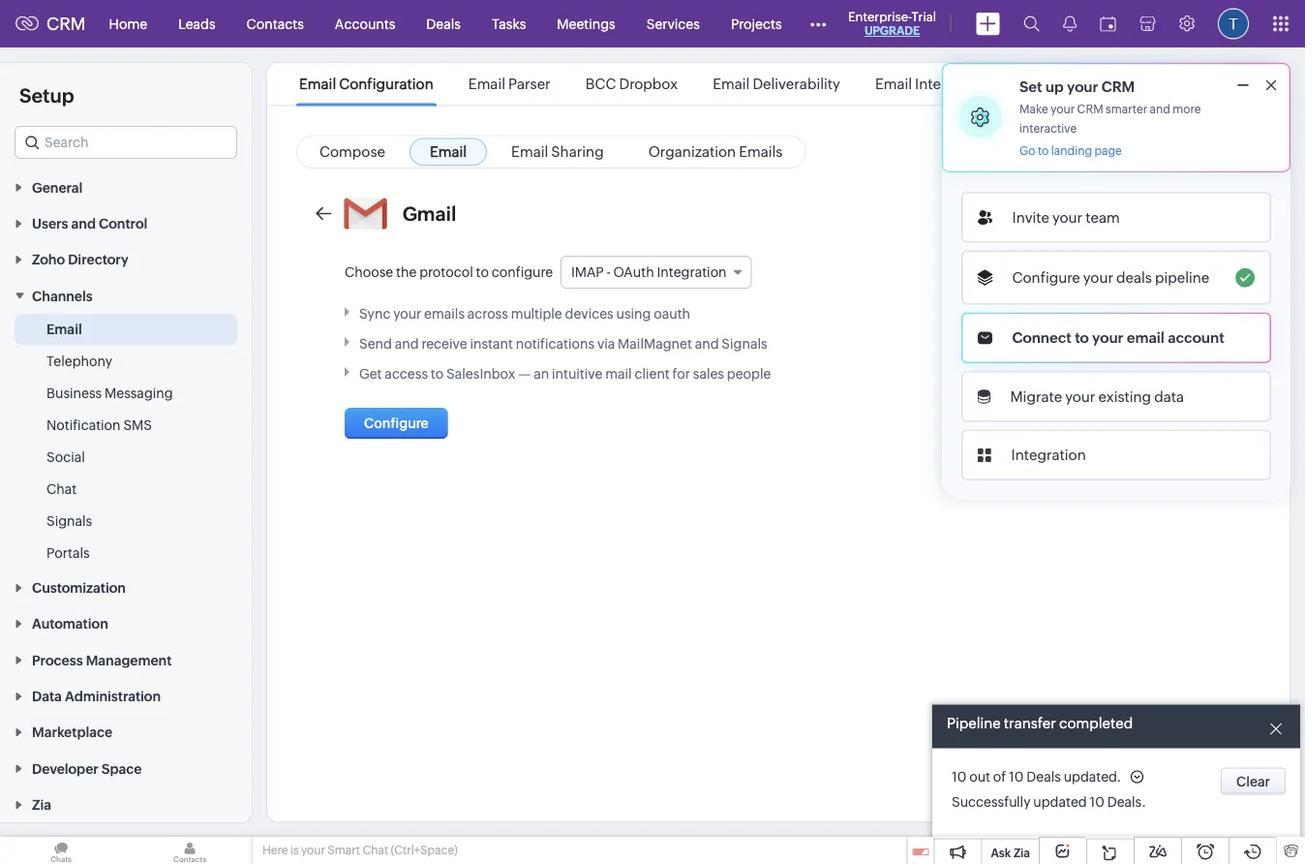 Task type: vqa. For each thing, say whether or not it's contained in the screenshot.
2
no



Task type: describe. For each thing, give the bounding box(es) containing it.
configure button
[[345, 408, 448, 439]]

1 vertical spatial email link
[[46, 319, 82, 338]]

migrate your existing data
[[1011, 388, 1185, 405]]

profile element
[[1207, 0, 1261, 47]]

0 vertical spatial signals
[[722, 336, 768, 351]]

Search text field
[[15, 127, 236, 158]]

your left email
[[1093, 329, 1124, 346]]

sync
[[359, 306, 391, 321]]

zia button
[[0, 786, 252, 822]]

list containing email configuration
[[282, 63, 1013, 105]]

accounts
[[335, 16, 395, 31]]

users and control button
[[0, 205, 252, 241]]

signals image
[[1064, 15, 1077, 32]]

imap - oauth integration
[[571, 264, 727, 280]]

0 vertical spatial crm
[[46, 14, 86, 34]]

and inside dropdown button
[[71, 216, 96, 231]]

send and receive instant notifications via mailmagnet and signals
[[359, 336, 768, 351]]

telephony
[[46, 353, 112, 368]]

0 horizontal spatial 10
[[952, 769, 967, 785]]

notification sms
[[46, 417, 152, 432]]

data
[[32, 688, 62, 704]]

the
[[396, 264, 417, 280]]

team
[[1086, 209, 1120, 226]]

via
[[598, 336, 615, 351]]

2 horizontal spatial 10
[[1090, 794, 1105, 810]]

leads link
[[163, 0, 231, 47]]

services
[[647, 16, 700, 31]]

deals.
[[1108, 794, 1147, 810]]

oauth
[[614, 264, 654, 280]]

zoho
[[32, 252, 65, 267]]

up
[[1046, 78, 1064, 95]]

IMAP - OAuth Integration field
[[561, 256, 752, 289]]

more
[[1173, 103, 1202, 116]]

transfer
[[1004, 715, 1057, 731]]

calendar image
[[1100, 16, 1117, 31]]

access
[[385, 366, 428, 381]]

page
[[1095, 144, 1123, 157]]

chat link
[[46, 479, 77, 498]]

invite
[[1013, 209, 1050, 226]]

email sharing link
[[491, 138, 624, 166]]

your right 'up'
[[1067, 78, 1099, 95]]

signals inside channels region
[[46, 513, 92, 528]]

bcc dropbox link
[[583, 76, 681, 93]]

people
[[727, 366, 771, 381]]

telephony link
[[46, 351, 112, 370]]

control
[[99, 216, 148, 231]]

services link
[[631, 0, 716, 47]]

ask
[[991, 847, 1012, 860]]

to right access
[[431, 366, 444, 381]]

email sharing
[[512, 143, 604, 160]]

emails
[[739, 143, 783, 160]]

1 horizontal spatial chat
[[363, 844, 389, 857]]

channels region
[[0, 313, 252, 569]]

compose
[[320, 143, 386, 160]]

customization
[[32, 580, 126, 595]]

search element
[[1012, 0, 1052, 47]]

projects link
[[716, 0, 798, 47]]

accounts link
[[319, 0, 411, 47]]

home
[[109, 16, 147, 31]]

email up gmail
[[430, 143, 467, 160]]

chats image
[[0, 837, 122, 864]]

mailmagnet
[[618, 336, 692, 351]]

create menu element
[[965, 0, 1012, 47]]

space
[[102, 761, 142, 776]]

successfully
[[952, 794, 1031, 810]]

process
[[32, 652, 83, 668]]

compose link
[[299, 138, 406, 166]]

process management
[[32, 652, 172, 668]]

trial
[[912, 9, 937, 24]]

migrate
[[1011, 388, 1063, 405]]

developer
[[32, 761, 99, 776]]

your left the team
[[1053, 209, 1083, 226]]

email deliverability link
[[710, 76, 844, 93]]

contacts
[[247, 16, 304, 31]]

channels
[[32, 288, 93, 304]]

email intelligence
[[876, 76, 995, 93]]

sharing
[[551, 143, 604, 160]]

management
[[86, 652, 172, 668]]

deals link
[[411, 0, 476, 47]]

salesinbox
[[447, 366, 516, 381]]

email parser
[[469, 76, 551, 93]]

pipeline
[[1156, 269, 1210, 286]]

contacts image
[[129, 837, 251, 864]]

your down 'up'
[[1051, 103, 1075, 116]]

social link
[[46, 447, 85, 466]]

sync your emails across multiple devices using oauth
[[359, 306, 691, 321]]

1 horizontal spatial 10
[[1009, 769, 1024, 785]]

bcc dropbox
[[586, 76, 678, 93]]

here
[[263, 844, 288, 857]]

connect to your email account
[[1013, 329, 1225, 346]]

enterprise-
[[849, 9, 912, 24]]

to right connect
[[1075, 329, 1089, 346]]

zoho directory
[[32, 252, 128, 267]]

imap
[[571, 264, 604, 280]]

intelligence
[[915, 76, 995, 93]]

chat inside channels region
[[46, 481, 77, 496]]

using
[[617, 306, 651, 321]]

your right sync
[[393, 306, 422, 321]]

general button
[[0, 169, 252, 205]]

administration
[[65, 688, 161, 704]]

email for email intelligence
[[876, 76, 913, 93]]

zia inside dropdown button
[[32, 797, 51, 812]]

go
[[1020, 144, 1036, 157]]

deliverability
[[753, 76, 841, 93]]

protocol
[[420, 264, 473, 280]]



Task type: locate. For each thing, give the bounding box(es) containing it.
and left more
[[1150, 103, 1171, 116]]

existing
[[1099, 388, 1152, 405]]

tasks
[[492, 16, 526, 31]]

leads
[[178, 16, 216, 31]]

email for email parser
[[469, 76, 506, 93]]

email down channels
[[46, 321, 82, 336]]

1 horizontal spatial deals
[[1027, 769, 1061, 785]]

parser
[[509, 76, 551, 93]]

configure up connect
[[1013, 269, 1081, 286]]

completed
[[1060, 715, 1134, 731]]

choose the protocol to configure
[[345, 264, 553, 280]]

chat
[[46, 481, 77, 496], [363, 844, 389, 857]]

0 vertical spatial configure
[[1013, 269, 1081, 286]]

your left deals
[[1084, 269, 1114, 286]]

your right migrate
[[1066, 388, 1096, 405]]

10 out of 10 deals updated.
[[952, 769, 1122, 785]]

messaging
[[105, 385, 173, 400]]

meetings link
[[542, 0, 631, 47]]

1 horizontal spatial integration
[[1012, 447, 1087, 463]]

customization button
[[0, 569, 252, 605]]

email for email configuration
[[299, 76, 336, 93]]

1 horizontal spatial configure
[[1013, 269, 1081, 286]]

signals up people
[[722, 336, 768, 351]]

10 left out at bottom right
[[952, 769, 967, 785]]

users
[[32, 216, 68, 231]]

integration up oauth
[[657, 264, 727, 280]]

and up access
[[395, 336, 419, 351]]

0 horizontal spatial integration
[[657, 264, 727, 280]]

an
[[534, 366, 549, 381]]

0 vertical spatial deals
[[426, 16, 461, 31]]

directory
[[68, 252, 128, 267]]

configure for configure
[[364, 416, 429, 431]]

configure inside configure button
[[364, 416, 429, 431]]

email left configuration
[[299, 76, 336, 93]]

portals
[[46, 545, 90, 560]]

signals
[[722, 336, 768, 351], [46, 513, 92, 528]]

client
[[635, 366, 670, 381]]

email for email deliverability
[[713, 76, 750, 93]]

social
[[46, 449, 85, 464]]

0 horizontal spatial email link
[[46, 319, 82, 338]]

emails
[[424, 306, 465, 321]]

0 vertical spatial chat
[[46, 481, 77, 496]]

zia down developer
[[32, 797, 51, 812]]

projects
[[731, 16, 782, 31]]

interactive
[[1020, 122, 1077, 135]]

1 vertical spatial crm
[[1102, 78, 1135, 95]]

set
[[1020, 78, 1043, 95]]

email for email sharing
[[512, 143, 548, 160]]

your right is
[[301, 844, 325, 857]]

0 horizontal spatial configure
[[364, 416, 429, 431]]

integration inside field
[[657, 264, 727, 280]]

email link down channels
[[46, 319, 82, 338]]

crm
[[46, 14, 86, 34], [1102, 78, 1135, 95], [1078, 103, 1104, 116]]

portals link
[[46, 543, 90, 562]]

account
[[1168, 329, 1225, 346]]

organization emails link
[[628, 138, 803, 166]]

0 vertical spatial email link
[[410, 138, 487, 166]]

email left deliverability
[[713, 76, 750, 93]]

0 horizontal spatial deals
[[426, 16, 461, 31]]

deals
[[426, 16, 461, 31], [1027, 769, 1061, 785]]

1 horizontal spatial email link
[[410, 138, 487, 166]]

mail
[[606, 366, 632, 381]]

and up sales
[[695, 336, 719, 351]]

1 vertical spatial zia
[[1014, 847, 1031, 860]]

dropbox
[[619, 76, 678, 93]]

make
[[1020, 103, 1049, 116]]

tasks link
[[476, 0, 542, 47]]

1 vertical spatial integration
[[1012, 447, 1087, 463]]

zoho directory button
[[0, 241, 252, 277]]

create menu image
[[976, 12, 1001, 35]]

0 vertical spatial zia
[[32, 797, 51, 812]]

search image
[[1024, 15, 1040, 32]]

notification sms link
[[46, 415, 152, 434]]

1 vertical spatial signals
[[46, 513, 92, 528]]

smarter
[[1106, 103, 1148, 116]]

email link
[[410, 138, 487, 166], [46, 319, 82, 338]]

general
[[32, 180, 83, 195]]

1 horizontal spatial signals
[[722, 336, 768, 351]]

chat down social link
[[46, 481, 77, 496]]

to right protocol on the top left
[[476, 264, 489, 280]]

email configuration
[[299, 76, 434, 93]]

setup
[[19, 84, 74, 107]]

chat right smart at the left bottom of page
[[363, 844, 389, 857]]

business
[[46, 385, 102, 400]]

email left sharing
[[512, 143, 548, 160]]

get access to salesinbox — an intuitive mail client for sales people
[[359, 366, 771, 381]]

marketplace
[[32, 725, 112, 740]]

pipeline transfer completed
[[947, 715, 1134, 731]]

to right go
[[1038, 144, 1049, 157]]

signals link
[[46, 511, 92, 530]]

10 right of
[[1009, 769, 1024, 785]]

email left the parser
[[469, 76, 506, 93]]

crm left home link at the left of page
[[46, 14, 86, 34]]

deals
[[1117, 269, 1153, 286]]

marketplace button
[[0, 714, 252, 750]]

choose
[[345, 264, 393, 280]]

zia
[[32, 797, 51, 812], [1014, 847, 1031, 860]]

1 vertical spatial chat
[[363, 844, 389, 857]]

email intelligence link
[[873, 76, 998, 93]]

list
[[282, 63, 1013, 105]]

0 vertical spatial integration
[[657, 264, 727, 280]]

business messaging link
[[46, 383, 173, 402]]

0 horizontal spatial chat
[[46, 481, 77, 496]]

data administration
[[32, 688, 161, 704]]

0 horizontal spatial zia
[[32, 797, 51, 812]]

email link up gmail
[[410, 138, 487, 166]]

email down upgrade
[[876, 76, 913, 93]]

1 horizontal spatial zia
[[1014, 847, 1031, 860]]

(ctrl+space)
[[391, 844, 458, 857]]

deals left tasks
[[426, 16, 461, 31]]

Other Modules field
[[798, 8, 839, 39]]

to inside set up your crm make your crm smarter and more interactive go to landing page
[[1038, 144, 1049, 157]]

profile image
[[1219, 8, 1250, 39]]

successfully updated 10 deals.
[[952, 794, 1147, 810]]

zia right ask
[[1014, 847, 1031, 860]]

crm up smarter in the top right of the page
[[1102, 78, 1135, 95]]

channels button
[[0, 277, 252, 313]]

and inside set up your crm make your crm smarter and more interactive go to landing page
[[1150, 103, 1171, 116]]

1 vertical spatial deals
[[1027, 769, 1061, 785]]

ask zia
[[991, 847, 1031, 860]]

email configuration link
[[296, 76, 437, 93]]

integration down migrate
[[1012, 447, 1087, 463]]

10 down updated.
[[1090, 794, 1105, 810]]

signals up portals link
[[46, 513, 92, 528]]

organization emails
[[649, 143, 783, 160]]

configure for configure your deals pipeline
[[1013, 269, 1081, 286]]

10
[[952, 769, 967, 785], [1009, 769, 1024, 785], [1090, 794, 1105, 810]]

multiple
[[511, 306, 563, 321]]

updated
[[1034, 794, 1087, 810]]

email inside channels region
[[46, 321, 82, 336]]

users and control
[[32, 216, 148, 231]]

configure down access
[[364, 416, 429, 431]]

contacts link
[[231, 0, 319, 47]]

0 horizontal spatial signals
[[46, 513, 92, 528]]

deals up 'successfully updated 10 deals.'
[[1027, 769, 1061, 785]]

data
[[1155, 388, 1185, 405]]

crm left smarter in the top right of the page
[[1078, 103, 1104, 116]]

configuration
[[339, 76, 434, 93]]

automation
[[32, 616, 108, 632]]

and right users at the top
[[71, 216, 96, 231]]

business messaging
[[46, 385, 173, 400]]

1 vertical spatial configure
[[364, 416, 429, 431]]

oauth
[[654, 306, 691, 321]]

configure
[[1013, 269, 1081, 286], [364, 416, 429, 431]]

2 vertical spatial crm
[[1078, 103, 1104, 116]]

None field
[[15, 126, 237, 159]]

bcc
[[586, 76, 616, 93]]

instant
[[470, 336, 513, 351]]

pipeline
[[947, 715, 1001, 731]]

updated.
[[1064, 769, 1122, 785]]

signals element
[[1052, 0, 1089, 47]]

out
[[970, 769, 991, 785]]



